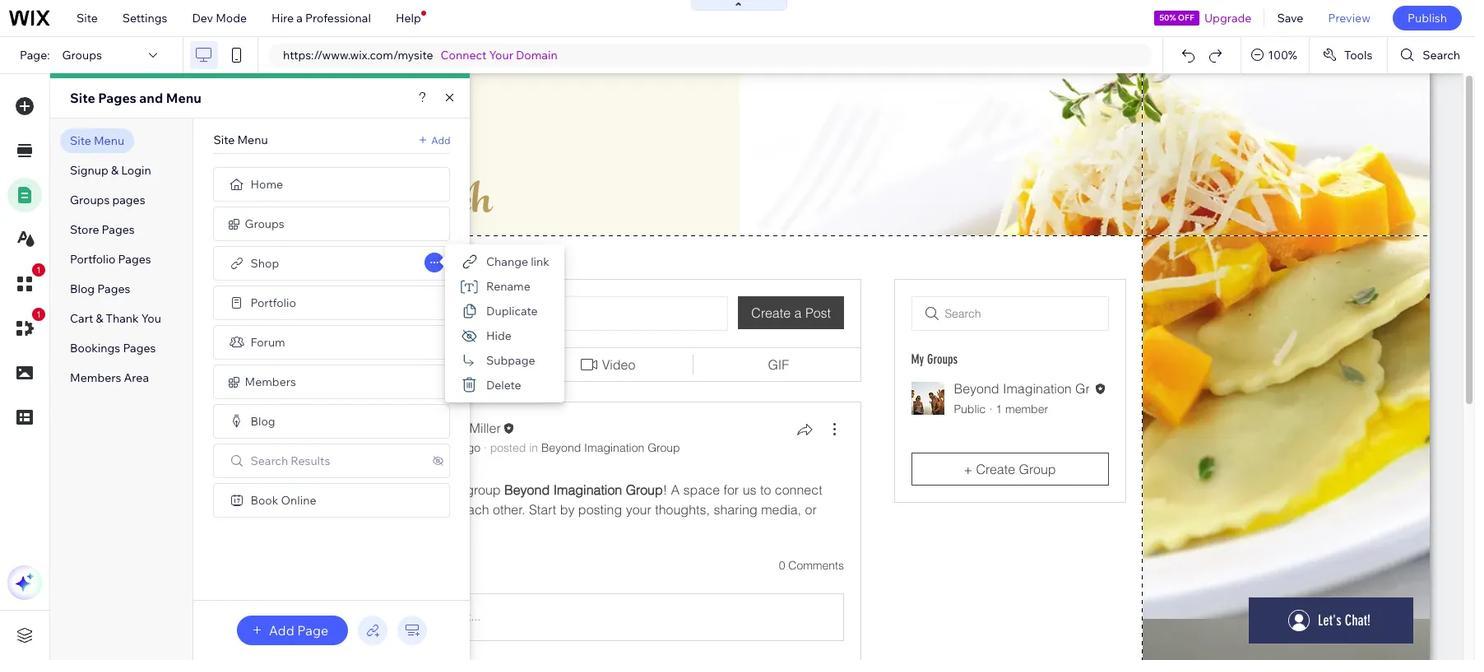 Task type: locate. For each thing, give the bounding box(es) containing it.
pages
[[98, 90, 136, 106], [102, 222, 135, 237], [118, 252, 151, 267], [97, 281, 130, 296], [123, 341, 156, 356]]

portfolio up blog pages
[[70, 252, 116, 267]]

menu up home
[[237, 133, 268, 147]]

professional
[[305, 11, 371, 26]]

blog pages
[[70, 281, 130, 296]]

search inside button
[[1423, 48, 1461, 63]]

search for search
[[1423, 48, 1461, 63]]

site
[[77, 11, 98, 26], [70, 90, 95, 106], [214, 133, 235, 147], [70, 133, 91, 148]]

change
[[486, 254, 528, 269]]

0 horizontal spatial &
[[96, 311, 103, 326]]

search up the book
[[251, 454, 288, 468]]

your
[[489, 48, 514, 63]]

groups up shop
[[245, 216, 285, 231]]

bookings pages
[[70, 341, 156, 356]]

&
[[111, 163, 119, 178], [96, 311, 103, 326]]

add for add
[[431, 134, 451, 146]]

groups
[[62, 48, 102, 63], [70, 193, 110, 207], [245, 216, 285, 231]]

1 horizontal spatial menu
[[166, 90, 202, 106]]

blog up cart
[[70, 281, 95, 296]]

1 vertical spatial add
[[269, 622, 294, 639]]

dev mode
[[192, 11, 247, 26]]

1 horizontal spatial members
[[245, 375, 296, 389]]

1 vertical spatial search
[[251, 454, 288, 468]]

1 horizontal spatial add
[[431, 134, 451, 146]]

mode
[[216, 11, 247, 26]]

1 vertical spatial &
[[96, 311, 103, 326]]

pages left and
[[98, 90, 136, 106]]

blog up search results
[[251, 414, 275, 429]]

members down bookings
[[70, 370, 121, 385]]

1 horizontal spatial portfolio
[[251, 295, 296, 310]]

link
[[531, 254, 550, 269]]

portfolio pages
[[70, 252, 151, 267]]

page
[[297, 622, 329, 639]]

search down publish button
[[1423, 48, 1461, 63]]

store pages
[[70, 222, 135, 237]]

members down forum
[[245, 375, 296, 389]]

subpage
[[486, 353, 535, 368]]

1 vertical spatial blog
[[251, 414, 275, 429]]

add inside add page button
[[269, 622, 294, 639]]

members for members
[[245, 375, 296, 389]]

& for signup
[[111, 163, 119, 178]]

duplicate
[[486, 304, 538, 319]]

portfolio up forum
[[251, 295, 296, 310]]

0 horizontal spatial members
[[70, 370, 121, 385]]

1 vertical spatial portfolio
[[251, 295, 296, 310]]

members
[[70, 370, 121, 385], [245, 375, 296, 389]]

pages up area
[[123, 341, 156, 356]]

50% off
[[1160, 12, 1195, 23]]

off
[[1179, 12, 1195, 23]]

pages up portfolio pages
[[102, 222, 135, 237]]

100%
[[1269, 48, 1298, 63]]

0 vertical spatial groups
[[62, 48, 102, 63]]

members for members area
[[70, 370, 121, 385]]

groups up site pages and menu
[[62, 48, 102, 63]]

0 horizontal spatial blog
[[70, 281, 95, 296]]

& left the login
[[111, 163, 119, 178]]

pages up cart & thank you
[[97, 281, 130, 296]]

0 vertical spatial blog
[[70, 281, 95, 296]]

tools
[[1345, 48, 1373, 63]]

site menu up signup
[[70, 133, 124, 148]]

shop
[[251, 256, 279, 271]]

0 vertical spatial &
[[111, 163, 119, 178]]

signup
[[70, 163, 108, 178]]

0 horizontal spatial add
[[269, 622, 294, 639]]

pages down "store pages"
[[118, 252, 151, 267]]

add page
[[269, 622, 329, 639]]

online
[[281, 493, 317, 508]]

add
[[431, 134, 451, 146], [269, 622, 294, 639]]

menu
[[166, 90, 202, 106], [237, 133, 268, 147], [94, 133, 124, 148]]

100% button
[[1242, 37, 1309, 73]]

site menu
[[214, 133, 268, 147], [70, 133, 124, 148]]

connect
[[441, 48, 487, 63]]

groups down signup
[[70, 193, 110, 207]]

results
[[291, 454, 330, 468]]

search for search results
[[251, 454, 288, 468]]

rename
[[486, 279, 531, 294]]

1 horizontal spatial &
[[111, 163, 119, 178]]

login
[[121, 163, 151, 178]]

0 vertical spatial search
[[1423, 48, 1461, 63]]

& right cart
[[96, 311, 103, 326]]

1 horizontal spatial search
[[1423, 48, 1461, 63]]

0 horizontal spatial site menu
[[70, 133, 124, 148]]

0 horizontal spatial menu
[[94, 133, 124, 148]]

blog
[[70, 281, 95, 296], [251, 414, 275, 429]]

forum
[[251, 335, 285, 350]]

save button
[[1265, 0, 1316, 36]]

help
[[396, 11, 421, 26]]

1 horizontal spatial blog
[[251, 414, 275, 429]]

you
[[141, 311, 161, 326]]

portfolio for portfolio pages
[[70, 252, 116, 267]]

site menu up home
[[214, 133, 268, 147]]

0 horizontal spatial portfolio
[[70, 252, 116, 267]]

search
[[1423, 48, 1461, 63], [251, 454, 288, 468]]

portfolio
[[70, 252, 116, 267], [251, 295, 296, 310]]

pages for store
[[102, 222, 135, 237]]

0 horizontal spatial search
[[251, 454, 288, 468]]

settings
[[122, 11, 167, 26]]

hire
[[272, 11, 294, 26]]

menu up signup & login
[[94, 133, 124, 148]]

hide
[[486, 328, 512, 343]]

1 vertical spatial groups
[[70, 193, 110, 207]]

menu right and
[[166, 90, 202, 106]]

and
[[139, 90, 163, 106]]

0 vertical spatial add
[[431, 134, 451, 146]]

0 vertical spatial portfolio
[[70, 252, 116, 267]]



Task type: vqa. For each thing, say whether or not it's contained in the screenshot.
the These
no



Task type: describe. For each thing, give the bounding box(es) containing it.
bookings
[[70, 341, 120, 356]]

publish button
[[1393, 6, 1463, 30]]

thank
[[106, 311, 139, 326]]

tools button
[[1310, 37, 1388, 73]]

pages for site
[[98, 90, 136, 106]]

save
[[1278, 11, 1304, 26]]

50%
[[1160, 12, 1177, 23]]

groups pages
[[70, 193, 145, 207]]

pages
[[112, 193, 145, 207]]

1 horizontal spatial site menu
[[214, 133, 268, 147]]

site pages and menu
[[70, 90, 202, 106]]

signup & login
[[70, 163, 151, 178]]

upgrade
[[1205, 11, 1252, 26]]

search button
[[1389, 37, 1476, 73]]

a
[[297, 11, 303, 26]]

pages for portfolio
[[118, 252, 151, 267]]

delete
[[486, 378, 522, 393]]

cart
[[70, 311, 93, 326]]

publish
[[1408, 11, 1448, 26]]

pages for bookings
[[123, 341, 156, 356]]

pages for blog
[[97, 281, 130, 296]]

book
[[251, 493, 278, 508]]

https://www.wix.com/mysite connect your domain
[[283, 48, 558, 63]]

https://www.wix.com/mysite
[[283, 48, 433, 63]]

2 horizontal spatial menu
[[237, 133, 268, 147]]

blog for blog pages
[[70, 281, 95, 296]]

dev
[[192, 11, 213, 26]]

domain
[[516, 48, 558, 63]]

preview
[[1329, 11, 1371, 26]]

hire a professional
[[272, 11, 371, 26]]

blog for blog
[[251, 414, 275, 429]]

search results
[[251, 454, 330, 468]]

members area
[[70, 370, 149, 385]]

add page button
[[237, 616, 348, 645]]

portfolio for portfolio
[[251, 295, 296, 310]]

change link
[[486, 254, 550, 269]]

preview button
[[1316, 0, 1384, 36]]

area
[[124, 370, 149, 385]]

store
[[70, 222, 99, 237]]

book online
[[251, 493, 317, 508]]

2 vertical spatial groups
[[245, 216, 285, 231]]

home
[[251, 177, 283, 192]]

cart & thank you
[[70, 311, 161, 326]]

& for cart
[[96, 311, 103, 326]]

add for add page
[[269, 622, 294, 639]]



